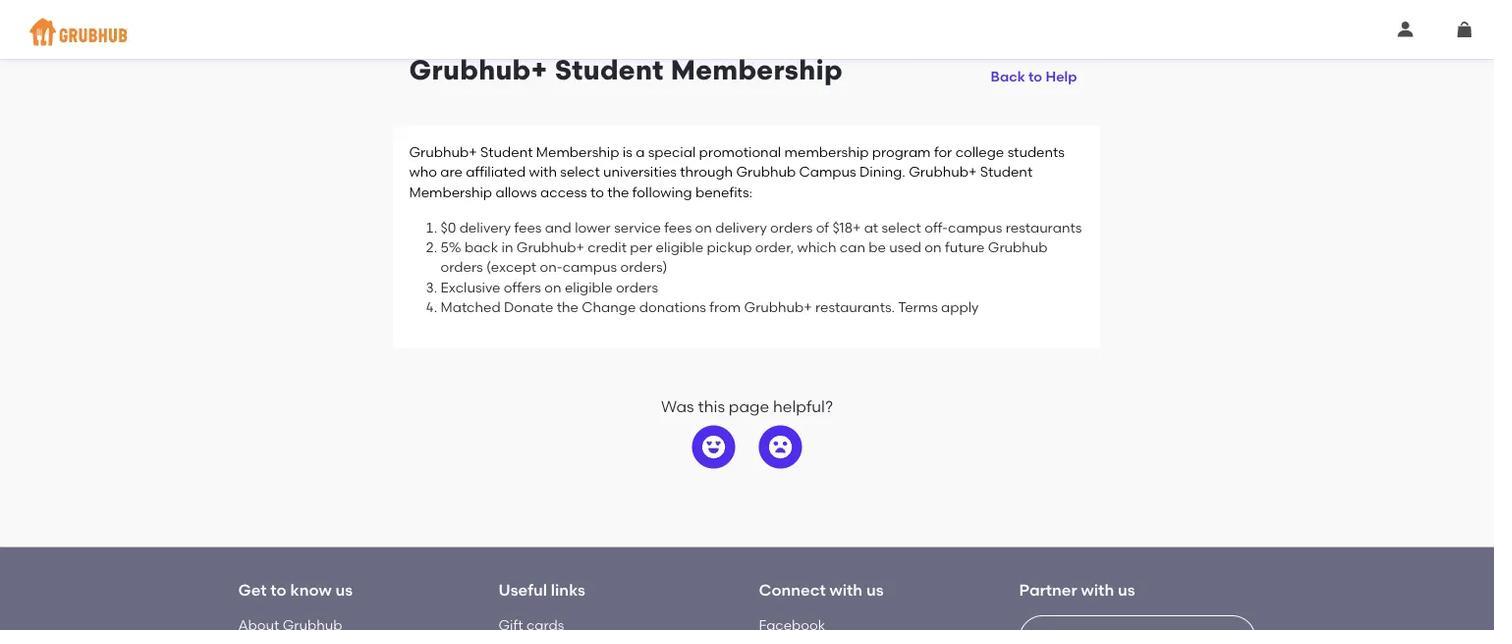 Task type: locate. For each thing, give the bounding box(es) containing it.
0 vertical spatial to
[[1029, 68, 1042, 85]]

grubhub down promotional on the top of the page
[[736, 164, 796, 180]]

2 vertical spatial student
[[980, 164, 1033, 180]]

benefits:
[[696, 184, 753, 200]]

1 horizontal spatial on
[[695, 219, 712, 236]]

1 vertical spatial student
[[480, 144, 533, 160]]

credit
[[588, 239, 627, 256]]

on
[[695, 219, 712, 236], [925, 239, 942, 256], [545, 279, 562, 296]]

campus
[[948, 219, 1002, 236], [563, 259, 617, 276]]

special
[[648, 144, 696, 160]]

student up affiliated
[[480, 144, 533, 160]]

0 vertical spatial membership
[[671, 54, 843, 86]]

campus up future
[[948, 219, 1002, 236]]

access
[[540, 184, 587, 200]]

student for grubhub+ student membership
[[555, 54, 664, 86]]

0 vertical spatial orders
[[770, 219, 813, 236]]

0 horizontal spatial fees
[[514, 219, 542, 236]]

off-
[[925, 219, 948, 236]]

this page was not helpful image
[[769, 436, 792, 459]]

us
[[335, 581, 353, 600], [866, 581, 884, 600], [1118, 581, 1135, 600]]

membership up access in the top of the page
[[536, 144, 619, 160]]

0 horizontal spatial select
[[560, 164, 600, 180]]

0 horizontal spatial small image
[[1398, 22, 1414, 37]]

2 horizontal spatial student
[[980, 164, 1033, 180]]

2 us from the left
[[866, 581, 884, 600]]

eligible
[[656, 239, 704, 256], [565, 279, 613, 296]]

3 us from the left
[[1118, 581, 1135, 600]]

select inside "$0 delivery fees and lower service fees on delivery orders of $18+ at select off-campus restaurants 5% back in grubhub+ credit per eligible pickup order, which can be used on future grubhub orders (except on-campus orders) exclusive offers on eligible orders matched donate the change donations from grubhub+ restaurants. terms apply"
[[882, 219, 921, 236]]

1 vertical spatial membership
[[536, 144, 619, 160]]

1 vertical spatial campus
[[563, 259, 617, 276]]

2 horizontal spatial with
[[1081, 581, 1114, 600]]

2 vertical spatial to
[[271, 581, 287, 600]]

college
[[956, 144, 1004, 160]]

us right connect
[[866, 581, 884, 600]]

1 horizontal spatial fees
[[664, 219, 692, 236]]

of
[[816, 219, 829, 236]]

this
[[698, 397, 725, 417]]

links
[[551, 581, 585, 600]]

2 horizontal spatial to
[[1029, 68, 1042, 85]]

0 horizontal spatial us
[[335, 581, 353, 600]]

2 vertical spatial on
[[545, 279, 562, 296]]

the down universities
[[607, 184, 629, 200]]

fees
[[514, 219, 542, 236], [664, 219, 692, 236]]

0 horizontal spatial orders
[[441, 259, 483, 276]]

1 horizontal spatial us
[[866, 581, 884, 600]]

with right partner at the right bottom of page
[[1081, 581, 1114, 600]]

grubhub
[[736, 164, 796, 180], [988, 239, 1048, 256]]

orders up exclusive
[[441, 259, 483, 276]]

1 vertical spatial the
[[557, 299, 579, 316]]

2 horizontal spatial us
[[1118, 581, 1135, 600]]

the right donate
[[557, 299, 579, 316]]

1 horizontal spatial delivery
[[715, 219, 767, 236]]

membership for grubhub+ student membership is a special promotional membership program for college students who are affiliated with select universities through grubhub campus dining. grubhub+ student membership allows access to the following benefits:
[[536, 144, 619, 160]]

was
[[661, 397, 694, 417]]

1 horizontal spatial membership
[[536, 144, 619, 160]]

to right get
[[271, 581, 287, 600]]

0 vertical spatial grubhub
[[736, 164, 796, 180]]

membership for grubhub+ student membership
[[671, 54, 843, 86]]

following
[[633, 184, 692, 200]]

2 horizontal spatial orders
[[770, 219, 813, 236]]

1 horizontal spatial the
[[607, 184, 629, 200]]

1 vertical spatial grubhub
[[988, 239, 1048, 256]]

fees left and
[[514, 219, 542, 236]]

to for back to help
[[1029, 68, 1042, 85]]

1 horizontal spatial to
[[590, 184, 604, 200]]

1 vertical spatial to
[[590, 184, 604, 200]]

1 vertical spatial eligible
[[565, 279, 613, 296]]

offers
[[504, 279, 541, 296]]

student up is
[[555, 54, 664, 86]]

0 horizontal spatial delivery
[[459, 219, 511, 236]]

0 horizontal spatial the
[[557, 299, 579, 316]]

campus down credit
[[563, 259, 617, 276]]

select up access in the top of the page
[[560, 164, 600, 180]]

on down on-
[[545, 279, 562, 296]]

to
[[1029, 68, 1042, 85], [590, 184, 604, 200], [271, 581, 287, 600]]

0 vertical spatial student
[[555, 54, 664, 86]]

delivery
[[459, 219, 511, 236], [715, 219, 767, 236]]

with inside grubhub+ student membership is a special promotional membership program for college students who are affiliated with select universities through grubhub campus dining. grubhub+ student membership allows access to the following benefits:
[[529, 164, 557, 180]]

change
[[582, 299, 636, 316]]

0 vertical spatial campus
[[948, 219, 1002, 236]]

with up access in the top of the page
[[529, 164, 557, 180]]

2 horizontal spatial on
[[925, 239, 942, 256]]

2 delivery from the left
[[715, 219, 767, 236]]

is
[[623, 144, 633, 160]]

0 vertical spatial select
[[560, 164, 600, 180]]

1 delivery from the left
[[459, 219, 511, 236]]

eligible up the change
[[565, 279, 613, 296]]

with right connect
[[830, 581, 863, 600]]

students
[[1008, 144, 1065, 160]]

order,
[[755, 239, 794, 256]]

us right partner at the right bottom of page
[[1118, 581, 1135, 600]]

on up pickup at the top of page
[[695, 219, 712, 236]]

student down college
[[980, 164, 1033, 180]]

1 horizontal spatial eligible
[[656, 239, 704, 256]]

2 vertical spatial membership
[[409, 184, 492, 200]]

0 horizontal spatial campus
[[563, 259, 617, 276]]

membership
[[671, 54, 843, 86], [536, 144, 619, 160], [409, 184, 492, 200]]

eligible right per
[[656, 239, 704, 256]]

can
[[840, 239, 866, 256]]

1 vertical spatial select
[[882, 219, 921, 236]]

grubhub down restaurants
[[988, 239, 1048, 256]]

1 horizontal spatial grubhub
[[988, 239, 1048, 256]]

1 horizontal spatial select
[[882, 219, 921, 236]]

to right access in the top of the page
[[590, 184, 604, 200]]

back
[[465, 239, 498, 256]]

$0
[[441, 219, 456, 236]]

membership up promotional on the top of the page
[[671, 54, 843, 86]]

0 horizontal spatial student
[[480, 144, 533, 160]]

orders
[[770, 219, 813, 236], [441, 259, 483, 276], [616, 279, 658, 296]]

get
[[238, 581, 267, 600]]

used
[[889, 239, 922, 256]]

orders down orders)
[[616, 279, 658, 296]]

the
[[607, 184, 629, 200], [557, 299, 579, 316]]

be
[[869, 239, 886, 256]]

on down off-
[[925, 239, 942, 256]]

promotional
[[699, 144, 781, 160]]

to for get to know us
[[271, 581, 287, 600]]

$0 delivery fees and lower service fees on delivery orders of $18+ at select off-campus restaurants 5% back in grubhub+ credit per eligible pickup order, which can be used on future grubhub orders (except on-campus orders) exclusive offers on eligible orders matched donate the change donations from grubhub+ restaurants. terms apply
[[441, 219, 1082, 316]]

1 vertical spatial orders
[[441, 259, 483, 276]]

a
[[636, 144, 645, 160]]

student
[[555, 54, 664, 86], [480, 144, 533, 160], [980, 164, 1033, 180]]

pickup
[[707, 239, 752, 256]]

small image
[[1398, 22, 1414, 37], [1457, 22, 1473, 37]]

with
[[529, 164, 557, 180], [830, 581, 863, 600], [1081, 581, 1114, 600]]

grubhub logo image
[[29, 12, 128, 52]]

1 horizontal spatial student
[[555, 54, 664, 86]]

orders up 'order,'
[[770, 219, 813, 236]]

help
[[1046, 68, 1077, 85]]

2 vertical spatial orders
[[616, 279, 658, 296]]

2 horizontal spatial membership
[[671, 54, 843, 86]]

grubhub+
[[409, 54, 548, 86], [409, 144, 477, 160], [909, 164, 977, 180], [517, 239, 584, 256], [744, 299, 812, 316]]

back to help link
[[983, 53, 1085, 88]]

delivery up pickup at the top of page
[[715, 219, 767, 236]]

orders)
[[620, 259, 668, 276]]

connect with us
[[759, 581, 884, 600]]

membership down are on the left of page
[[409, 184, 492, 200]]

fees down following at the top
[[664, 219, 692, 236]]

grubhub+ student membership
[[409, 54, 843, 86]]

0 horizontal spatial eligible
[[565, 279, 613, 296]]

1 horizontal spatial with
[[830, 581, 863, 600]]

through
[[680, 164, 733, 180]]

select
[[560, 164, 600, 180], [882, 219, 921, 236]]

with for connect with us
[[830, 581, 863, 600]]

0 horizontal spatial grubhub
[[736, 164, 796, 180]]

are
[[440, 164, 463, 180]]

us right know
[[335, 581, 353, 600]]

1 horizontal spatial small image
[[1457, 22, 1473, 37]]

1 vertical spatial on
[[925, 239, 942, 256]]

0 horizontal spatial with
[[529, 164, 557, 180]]

select up used
[[882, 219, 921, 236]]

0 vertical spatial the
[[607, 184, 629, 200]]

1 fees from the left
[[514, 219, 542, 236]]

to left help
[[1029, 68, 1042, 85]]

0 horizontal spatial to
[[271, 581, 287, 600]]

at
[[864, 219, 878, 236]]

delivery up back
[[459, 219, 511, 236]]

useful links
[[499, 581, 585, 600]]



Task type: describe. For each thing, give the bounding box(es) containing it.
matched
[[441, 299, 501, 316]]

in
[[502, 239, 513, 256]]

was this page helpful?
[[661, 397, 833, 417]]

partner with us
[[1019, 581, 1135, 600]]

which
[[797, 239, 837, 256]]

for
[[934, 144, 952, 160]]

2 small image from the left
[[1457, 22, 1473, 37]]

1 horizontal spatial orders
[[616, 279, 658, 296]]

who
[[409, 164, 437, 180]]

the inside "$0 delivery fees and lower service fees on delivery orders of $18+ at select off-campus restaurants 5% back in grubhub+ credit per eligible pickup order, which can be used on future grubhub orders (except on-campus orders) exclusive offers on eligible orders matched donate the change donations from grubhub+ restaurants. terms apply"
[[557, 299, 579, 316]]

know
[[290, 581, 332, 600]]

campus
[[799, 164, 856, 180]]

get to know us
[[238, 581, 353, 600]]

the inside grubhub+ student membership is a special promotional membership program for college students who are affiliated with select universities through grubhub campus dining. grubhub+ student membership allows access to the following benefits:
[[607, 184, 629, 200]]

membership
[[785, 144, 869, 160]]

lower
[[575, 219, 611, 236]]

exclusive
[[441, 279, 501, 296]]

allows
[[496, 184, 537, 200]]

grubhub inside grubhub+ student membership is a special promotional membership program for college students who are affiliated with select universities through grubhub campus dining. grubhub+ student membership allows access to the following benefits:
[[736, 164, 796, 180]]

grubhub+ student membership is a special promotional membership program for college students who are affiliated with select universities through grubhub campus dining. grubhub+ student membership allows access to the following benefits:
[[409, 144, 1065, 200]]

1 small image from the left
[[1398, 22, 1414, 37]]

connect
[[759, 581, 826, 600]]

this page was helpful image
[[702, 436, 726, 459]]

0 vertical spatial eligible
[[656, 239, 704, 256]]

2 fees from the left
[[664, 219, 692, 236]]

and
[[545, 219, 572, 236]]

restaurants.
[[815, 299, 895, 316]]

5%
[[441, 239, 461, 256]]

student for grubhub+ student membership is a special promotional membership program for college students who are affiliated with select universities through grubhub campus dining. grubhub+ student membership allows access to the following benefits:
[[480, 144, 533, 160]]

affiliated
[[466, 164, 526, 180]]

(except
[[486, 259, 537, 276]]

us for partner with us
[[1118, 581, 1135, 600]]

useful
[[499, 581, 547, 600]]

to inside grubhub+ student membership is a special promotional membership program for college students who are affiliated with select universities through grubhub campus dining. grubhub+ student membership allows access to the following benefits:
[[590, 184, 604, 200]]

per
[[630, 239, 652, 256]]

dining.
[[860, 164, 906, 180]]

helpful?
[[773, 397, 833, 417]]

from
[[710, 299, 741, 316]]

1 us from the left
[[335, 581, 353, 600]]

select inside grubhub+ student membership is a special promotional membership program for college students who are affiliated with select universities through grubhub campus dining. grubhub+ student membership allows access to the following benefits:
[[560, 164, 600, 180]]

0 horizontal spatial membership
[[409, 184, 492, 200]]

page
[[729, 397, 769, 417]]

back to help
[[991, 68, 1077, 85]]

future
[[945, 239, 985, 256]]

universities
[[603, 164, 677, 180]]

partner
[[1019, 581, 1077, 600]]

on-
[[540, 259, 563, 276]]

$18+
[[833, 219, 861, 236]]

us for connect with us
[[866, 581, 884, 600]]

0 horizontal spatial on
[[545, 279, 562, 296]]

back
[[991, 68, 1025, 85]]

restaurants
[[1006, 219, 1082, 236]]

apply
[[941, 299, 979, 316]]

donate
[[504, 299, 554, 316]]

donations
[[639, 299, 706, 316]]

1 horizontal spatial campus
[[948, 219, 1002, 236]]

0 vertical spatial on
[[695, 219, 712, 236]]

program
[[872, 144, 931, 160]]

grubhub inside "$0 delivery fees and lower service fees on delivery orders of $18+ at select off-campus restaurants 5% back in grubhub+ credit per eligible pickup order, which can be used on future grubhub orders (except on-campus orders) exclusive offers on eligible orders matched donate the change donations from grubhub+ restaurants. terms apply"
[[988, 239, 1048, 256]]

with for partner with us
[[1081, 581, 1114, 600]]

service
[[614, 219, 661, 236]]

terms
[[898, 299, 938, 316]]



Task type: vqa. For each thing, say whether or not it's contained in the screenshot.
affiliated
yes



